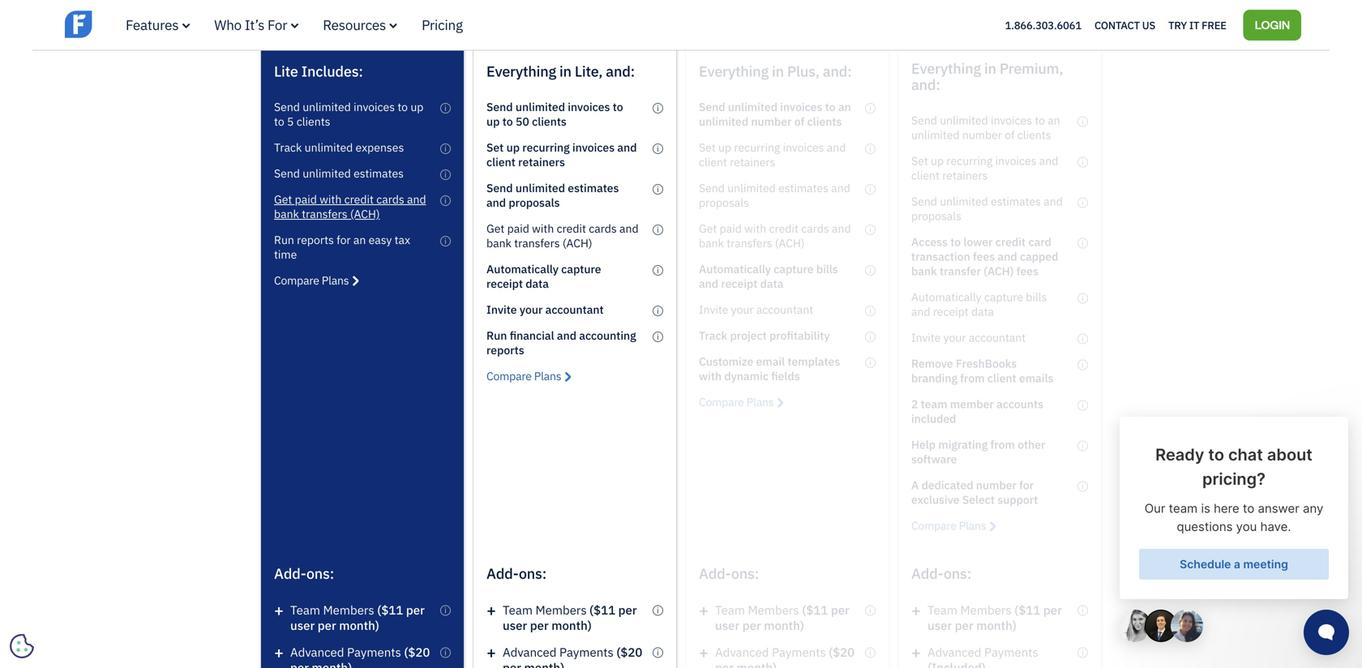 Task type: locate. For each thing, give the bounding box(es) containing it.
1 horizontal spatial with
[[532, 221, 554, 236]]

2 clients from the left
[[532, 114, 567, 129]]

0 horizontal spatial payments
[[347, 644, 401, 660]]

send for send unlimited estimates and proposals
[[487, 180, 513, 195]]

data
[[526, 276, 549, 291]]

try it free link
[[1169, 14, 1227, 35]]

your
[[520, 302, 543, 317]]

invoices inside send unlimited invoices to up to 50 clients
[[568, 99, 610, 114]]

1 horizontal spatial advanced
[[503, 644, 557, 660]]

0 vertical spatial run
[[274, 232, 294, 247]]

1 horizontal spatial transfers
[[514, 235, 560, 250]]

1 members from the left
[[323, 602, 374, 618]]

transfers up automatically
[[514, 235, 560, 250]]

includes:
[[301, 61, 363, 81]]

track
[[274, 140, 302, 155]]

1 horizontal spatial ($20
[[617, 644, 643, 660]]

per
[[406, 602, 425, 618], [618, 602, 637, 618], [318, 617, 336, 633], [530, 617, 549, 633], [290, 660, 309, 668], [503, 660, 521, 668]]

1 horizontal spatial bank
[[487, 235, 512, 250]]

1 vertical spatial get
[[487, 221, 505, 236]]

2 user from the left
[[503, 617, 527, 633]]

get
[[274, 192, 292, 207], [487, 221, 505, 236]]

0 vertical spatial get
[[274, 192, 292, 207]]

credit down send unlimited estimates and proposals
[[557, 221, 586, 236]]

2 payments from the left
[[560, 644, 614, 660]]

team
[[290, 602, 320, 618], [503, 602, 533, 618]]

0 vertical spatial credit
[[344, 192, 374, 207]]

resources
[[323, 16, 386, 34]]

1 horizontal spatial ons:
[[519, 564, 547, 583]]

compare plans down time
[[274, 273, 349, 288]]

2 team from the left
[[503, 602, 533, 618]]

1 + advanced payments from the left
[[274, 642, 404, 663]]

0 vertical spatial cards
[[376, 192, 404, 207]]

1 horizontal spatial ($20 per month)
[[503, 644, 643, 668]]

clients
[[297, 114, 330, 129], [532, 114, 567, 129]]

send unlimited invoices to up to 50 clients
[[487, 99, 623, 129]]

0 horizontal spatial compare plans link
[[274, 273, 359, 288]]

send down lite
[[274, 99, 300, 114]]

2 add-ons: from the left
[[487, 564, 547, 583]]

1 horizontal spatial payments
[[560, 644, 614, 660]]

0 horizontal spatial paid
[[295, 192, 317, 207]]

bank up time
[[274, 206, 299, 221]]

up for lite includes:
[[411, 99, 424, 114]]

1 horizontal spatial compare plans link
[[487, 368, 571, 383]]

credit
[[344, 192, 374, 207], [557, 221, 586, 236]]

compare plans for lite
[[274, 273, 349, 288]]

compare plans link down time
[[274, 273, 359, 288]]

paid down send unlimited estimates
[[295, 192, 317, 207]]

invoices for in
[[568, 99, 610, 114]]

0 horizontal spatial add-
[[274, 564, 306, 583]]

0 horizontal spatial ($11
[[377, 602, 403, 618]]

who it's for
[[214, 16, 287, 34]]

add-
[[274, 564, 306, 583], [487, 564, 519, 583]]

1 horizontal spatial get
[[487, 221, 505, 236]]

contact us
[[1095, 18, 1156, 32]]

1 ($11 per user per month) from the left
[[290, 602, 425, 633]]

send down client
[[487, 180, 513, 195]]

compare plans
[[274, 273, 349, 288], [487, 368, 561, 383]]

clients right 5
[[297, 114, 330, 129]]

0 horizontal spatial cards
[[376, 192, 404, 207]]

send for send unlimited estimates
[[274, 166, 300, 181]]

compare plans for everything
[[487, 368, 561, 383]]

clients up recurring
[[532, 114, 567, 129]]

financial
[[510, 328, 554, 343]]

i
[[445, 103, 447, 113], [657, 103, 659, 113], [445, 143, 447, 154], [657, 143, 659, 154], [445, 169, 447, 179], [657, 184, 659, 194], [445, 195, 447, 205], [657, 224, 659, 235], [445, 236, 447, 246], [657, 265, 659, 275], [657, 306, 659, 316], [657, 332, 659, 342], [445, 605, 447, 615], [657, 605, 659, 615], [445, 647, 447, 658], [657, 647, 659, 658]]

1 horizontal spatial ($11
[[590, 602, 616, 618]]

1 horizontal spatial cards
[[589, 221, 617, 236]]

0 horizontal spatial up
[[411, 99, 424, 114]]

cookie preferences image
[[10, 634, 34, 658]]

plans down run reports for an easy tax time at the top of the page
[[322, 273, 349, 288]]

run
[[274, 232, 294, 247], [487, 328, 507, 343]]

send left 50
[[487, 99, 513, 114]]

get paid with credit cards and bank transfers (ach)
[[274, 192, 426, 221], [487, 221, 639, 250]]

unlimited for send unlimited estimates
[[303, 166, 351, 181]]

1 + team members from the left
[[274, 600, 377, 621]]

0 horizontal spatial ($20 per month)
[[290, 644, 430, 668]]

0 vertical spatial transfers
[[302, 206, 347, 221]]

+ team members
[[274, 600, 377, 621], [487, 600, 587, 621]]

0 horizontal spatial + team members
[[274, 600, 377, 621]]

0 horizontal spatial add-ons:
[[274, 564, 334, 583]]

or
[[332, 20, 343, 36]]

2 advanced from the left
[[503, 644, 557, 660]]

up
[[411, 99, 424, 114], [487, 114, 500, 129], [506, 140, 520, 155]]

1 horizontal spatial ($11 per user per month)
[[503, 602, 637, 633]]

0 horizontal spatial + advanced payments
[[274, 642, 404, 663]]

and inside set up recurring invoices and client retainers
[[617, 140, 637, 155]]

0 horizontal spatial ($20
[[404, 644, 430, 660]]

1 horizontal spatial compare
[[487, 368, 532, 383]]

everything
[[487, 61, 556, 81]]

resources link
[[323, 16, 397, 34]]

tax
[[395, 232, 410, 247]]

get for lite includes:
[[274, 192, 292, 207]]

0 horizontal spatial credit
[[344, 192, 374, 207]]

compare plans down financial
[[487, 368, 561, 383]]

compare plans link down financial
[[487, 368, 571, 383]]

1 vertical spatial reports
[[487, 342, 524, 357]]

1 horizontal spatial members
[[536, 602, 587, 618]]

estimates for in
[[568, 180, 619, 195]]

0 horizontal spatial run
[[274, 232, 294, 247]]

payments
[[347, 644, 401, 660], [560, 644, 614, 660]]

get paid with credit cards and bank transfers (ach) up capture
[[487, 221, 639, 250]]

compare down time
[[274, 273, 319, 288]]

1 horizontal spatial add-ons:
[[487, 564, 547, 583]]

1 horizontal spatial + team members
[[487, 600, 587, 621]]

invoices
[[354, 99, 395, 114], [568, 99, 610, 114], [572, 140, 615, 155]]

run inside run reports for an easy tax time
[[274, 232, 294, 247]]

invoices inside set up recurring invoices and client retainers
[[572, 140, 615, 155]]

5
[[287, 114, 294, 129]]

send down track
[[274, 166, 300, 181]]

1 horizontal spatial get paid with credit cards and bank transfers (ach)
[[487, 221, 639, 250]]

0 vertical spatial plans
[[322, 273, 349, 288]]

to left 5
[[274, 114, 284, 129]]

compare for lite
[[274, 273, 319, 288]]

plans
[[322, 273, 349, 288], [534, 368, 561, 383]]

1 horizontal spatial user
[[503, 617, 527, 633]]

everything in lite, and:
[[487, 61, 635, 81]]

2 horizontal spatial up
[[506, 140, 520, 155]]

clients inside send unlimited invoices to up to 5 clients
[[297, 114, 330, 129]]

with down send unlimited estimates
[[320, 192, 342, 207]]

1 vertical spatial credit
[[557, 221, 586, 236]]

1 ($20 from the left
[[404, 644, 430, 660]]

(ach) up capture
[[563, 235, 592, 250]]

0 vertical spatial paid
[[295, 192, 317, 207]]

estimates
[[354, 166, 404, 181], [568, 180, 619, 195]]

estimates down the 'expenses'
[[354, 166, 404, 181]]

0 horizontal spatial with
[[320, 192, 342, 207]]

0 horizontal spatial bank
[[274, 206, 299, 221]]

0 horizontal spatial compare plans
[[274, 273, 349, 288]]

unlimited down "everything"
[[516, 99, 565, 114]]

0 horizontal spatial plans
[[322, 273, 349, 288]]

(ach) up an on the left top of the page
[[350, 206, 380, 221]]

unlimited inside send unlimited invoices to up to 5 clients
[[303, 99, 351, 114]]

2 ($11 from the left
[[590, 602, 616, 618]]

1 horizontal spatial credit
[[557, 221, 586, 236]]

reports down invite
[[487, 342, 524, 357]]

now
[[369, 20, 393, 36]]

0 vertical spatial reports
[[297, 232, 334, 247]]

1 vertical spatial bank
[[487, 235, 512, 250]]

run left for
[[274, 232, 294, 247]]

1 ($20 per month) from the left
[[290, 644, 430, 668]]

estimates down set up recurring invoices and client retainers
[[568, 180, 619, 195]]

to
[[398, 99, 408, 114], [613, 99, 623, 114], [274, 114, 284, 129], [503, 114, 513, 129]]

1 vertical spatial compare plans
[[487, 368, 561, 383]]

clients for in
[[532, 114, 567, 129]]

unlimited up send unlimited estimates
[[305, 140, 353, 155]]

unlimited down includes:
[[303, 99, 351, 114]]

pricing
[[422, 16, 463, 34]]

invoices up the 'expenses'
[[354, 99, 395, 114]]

1 horizontal spatial up
[[487, 114, 500, 129]]

bank
[[274, 206, 299, 221], [487, 235, 512, 250]]

cookie consent banner dialog
[[12, 469, 255, 656]]

automatically
[[487, 261, 559, 276]]

user
[[290, 617, 315, 633], [503, 617, 527, 633]]

+
[[274, 600, 284, 621], [487, 600, 496, 621], [274, 642, 284, 663], [487, 642, 496, 663]]

estimates inside send unlimited estimates and proposals
[[568, 180, 619, 195]]

time
[[274, 247, 297, 262]]

1 ons: from the left
[[306, 564, 334, 583]]

compare for everything
[[487, 368, 532, 383]]

free
[[1202, 18, 1227, 32]]

clients for includes:
[[297, 114, 330, 129]]

up inside send unlimited invoices to up to 50 clients
[[487, 114, 500, 129]]

0 horizontal spatial team
[[290, 602, 320, 618]]

accountant
[[545, 302, 604, 317]]

cards for in
[[589, 221, 617, 236]]

0 horizontal spatial clients
[[297, 114, 330, 129]]

1 vertical spatial plans
[[534, 368, 561, 383]]

credit for in
[[557, 221, 586, 236]]

expenses
[[356, 140, 404, 155]]

1 vertical spatial (ach)
[[563, 235, 592, 250]]

1 horizontal spatial reports
[[487, 342, 524, 357]]

bank up automatically
[[487, 235, 512, 250]]

0 vertical spatial with
[[320, 192, 342, 207]]

1 clients from the left
[[297, 114, 330, 129]]

0 horizontal spatial get
[[274, 192, 292, 207]]

0 vertical spatial compare plans
[[274, 273, 349, 288]]

unlimited down retainers
[[516, 180, 565, 195]]

1 vertical spatial run
[[487, 328, 507, 343]]

cards up easy
[[376, 192, 404, 207]]

ons:
[[306, 564, 334, 583], [519, 564, 547, 583]]

invoices inside send unlimited invoices to up to 5 clients
[[354, 99, 395, 114]]

50
[[516, 114, 529, 129]]

unlimited down track unlimited expenses
[[303, 166, 351, 181]]

0 horizontal spatial user
[[290, 617, 315, 633]]

send
[[274, 99, 300, 114], [487, 99, 513, 114], [274, 166, 300, 181], [487, 180, 513, 195]]

paid down the proposals
[[507, 221, 529, 236]]

1 vertical spatial transfers
[[514, 235, 560, 250]]

1 horizontal spatial team
[[503, 602, 533, 618]]

cards
[[376, 192, 404, 207], [589, 221, 617, 236]]

run down invite
[[487, 328, 507, 343]]

compare down financial
[[487, 368, 532, 383]]

or buy now
[[332, 20, 393, 36]]

1 vertical spatial compare
[[487, 368, 532, 383]]

1 vertical spatial cards
[[589, 221, 617, 236]]

0 horizontal spatial compare
[[274, 273, 319, 288]]

0 horizontal spatial (ach)
[[350, 206, 380, 221]]

unlimited inside send unlimited estimates and proposals
[[516, 180, 565, 195]]

who it's for link
[[214, 16, 299, 34]]

2 + advanced payments from the left
[[487, 642, 617, 663]]

send inside send unlimited invoices to up to 5 clients
[[274, 99, 300, 114]]

reports inside run financial and accounting reports
[[487, 342, 524, 357]]

get down track
[[274, 192, 292, 207]]

cards up capture
[[589, 221, 617, 236]]

send for send unlimited invoices to up to 5 clients
[[274, 99, 300, 114]]

send inside send unlimited invoices to up to 50 clients
[[487, 99, 513, 114]]

with
[[320, 192, 342, 207], [532, 221, 554, 236]]

get paid with credit cards and bank transfers (ach) up for
[[274, 192, 426, 221]]

to up the 'expenses'
[[398, 99, 408, 114]]

1 vertical spatial compare plans link
[[487, 368, 571, 383]]

1 horizontal spatial (ach)
[[563, 235, 592, 250]]

2 + team members from the left
[[487, 600, 587, 621]]

with down the proposals
[[532, 221, 554, 236]]

send inside send unlimited estimates and proposals
[[487, 180, 513, 195]]

1 horizontal spatial estimates
[[568, 180, 619, 195]]

plans for in
[[534, 368, 561, 383]]

1 vertical spatial paid
[[507, 221, 529, 236]]

members
[[323, 602, 374, 618], [536, 602, 587, 618]]

1 horizontal spatial plans
[[534, 368, 561, 383]]

1 horizontal spatial paid
[[507, 221, 529, 236]]

(ach) for includes:
[[350, 206, 380, 221]]

1 horizontal spatial add-
[[487, 564, 519, 583]]

run inside run financial and accounting reports
[[487, 328, 507, 343]]

invoices down lite,
[[568, 99, 610, 114]]

transfers for in
[[514, 235, 560, 250]]

credit down send unlimited estimates
[[344, 192, 374, 207]]

plans down run financial and accounting reports
[[534, 368, 561, 383]]

unlimited
[[303, 99, 351, 114], [516, 99, 565, 114], [305, 140, 353, 155], [303, 166, 351, 181], [516, 180, 565, 195]]

unlimited inside send unlimited invoices to up to 50 clients
[[516, 99, 565, 114]]

0 horizontal spatial members
[[323, 602, 374, 618]]

1 horizontal spatial run
[[487, 328, 507, 343]]

+ advanced payments
[[274, 642, 404, 663], [487, 642, 617, 663]]

1 vertical spatial with
[[532, 221, 554, 236]]

advanced
[[290, 644, 344, 660], [503, 644, 557, 660]]

get up automatically
[[487, 221, 505, 236]]

credit for includes:
[[344, 192, 374, 207]]

and
[[617, 140, 637, 155], [407, 192, 426, 207], [487, 195, 506, 210], [620, 221, 639, 236], [557, 328, 577, 343]]

1 horizontal spatial + advanced payments
[[487, 642, 617, 663]]

paid
[[295, 192, 317, 207], [507, 221, 529, 236]]

0 vertical spatial compare plans link
[[274, 273, 359, 288]]

clients inside send unlimited invoices to up to 50 clients
[[532, 114, 567, 129]]

0 horizontal spatial ons:
[[306, 564, 334, 583]]

0 horizontal spatial reports
[[297, 232, 334, 247]]

0 horizontal spatial advanced
[[290, 644, 344, 660]]

send unlimited estimates and proposals
[[487, 180, 619, 210]]

0 vertical spatial bank
[[274, 206, 299, 221]]

0 horizontal spatial ($11 per user per month)
[[290, 602, 425, 633]]

buy
[[345, 20, 366, 36]]

compare plans link
[[274, 273, 359, 288], [487, 368, 571, 383]]

0 vertical spatial compare
[[274, 273, 319, 288]]

easy
[[369, 232, 392, 247]]

reports left for
[[297, 232, 334, 247]]

transfers
[[302, 206, 347, 221], [514, 235, 560, 250]]

1 horizontal spatial clients
[[532, 114, 567, 129]]

1.866.303.6061 link
[[1005, 18, 1082, 32]]

set up recurring invoices and client retainers
[[487, 140, 637, 169]]

0 vertical spatial (ach)
[[350, 206, 380, 221]]

transfers up for
[[302, 206, 347, 221]]

0 horizontal spatial transfers
[[302, 206, 347, 221]]

invoices right recurring
[[572, 140, 615, 155]]

month)
[[339, 617, 379, 633], [552, 617, 592, 633], [312, 660, 352, 668], [524, 660, 564, 668]]

1 horizontal spatial compare plans
[[487, 368, 561, 383]]

up inside send unlimited invoices to up to 5 clients
[[411, 99, 424, 114]]

cards for includes:
[[376, 192, 404, 207]]

0 horizontal spatial get paid with credit cards and bank transfers (ach)
[[274, 192, 426, 221]]

($20 per month)
[[290, 644, 430, 668], [503, 644, 643, 668]]

try it free
[[1169, 18, 1227, 32]]

($11
[[377, 602, 403, 618], [590, 602, 616, 618]]

compare
[[274, 273, 319, 288], [487, 368, 532, 383]]

0 horizontal spatial estimates
[[354, 166, 404, 181]]



Task type: describe. For each thing, give the bounding box(es) containing it.
1 team from the left
[[290, 602, 320, 618]]

it
[[1189, 18, 1200, 32]]

and:
[[606, 61, 635, 81]]

send unlimited estimates
[[274, 166, 404, 181]]

invoices for includes:
[[354, 99, 395, 114]]

reports inside run reports for an easy tax time
[[297, 232, 334, 247]]

compare plans link for everything
[[487, 368, 571, 383]]

get paid with credit cards and bank transfers (ach) for in
[[487, 221, 639, 250]]

login
[[1255, 16, 1290, 32]]

unlimited for send unlimited invoices to up to 5 clients
[[303, 99, 351, 114]]

paid for lite
[[295, 192, 317, 207]]

1 ($11 from the left
[[377, 602, 403, 618]]

receipt
[[487, 276, 523, 291]]

features link
[[126, 16, 190, 34]]

transfers for includes:
[[302, 206, 347, 221]]

paid for everything
[[507, 221, 529, 236]]

plans for includes:
[[322, 273, 349, 288]]

set
[[487, 140, 504, 155]]

client
[[487, 154, 516, 169]]

track unlimited expenses
[[274, 140, 404, 155]]

lite,
[[575, 61, 603, 81]]

contact
[[1095, 18, 1140, 32]]

freshbooks logo image
[[65, 9, 191, 40]]

2 ons: from the left
[[519, 564, 547, 583]]

features
[[126, 16, 179, 34]]

for
[[268, 16, 287, 34]]

2 members from the left
[[536, 602, 587, 618]]

2 ($11 per user per month) from the left
[[503, 602, 637, 633]]

1 add- from the left
[[274, 564, 306, 583]]

invite your accountant
[[487, 302, 604, 317]]

capture
[[561, 261, 601, 276]]

1 payments from the left
[[347, 644, 401, 660]]

estimates for includes:
[[354, 166, 404, 181]]

up for everything in lite, and:
[[487, 114, 500, 129]]

send for send unlimited invoices to up to 50 clients
[[487, 99, 513, 114]]

retainers
[[518, 154, 565, 169]]

proposals
[[509, 195, 560, 210]]

compare plans link for lite
[[274, 273, 359, 288]]

login link
[[1244, 10, 1301, 40]]

and inside run financial and accounting reports
[[557, 328, 577, 343]]

1 add-ons: from the left
[[274, 564, 334, 583]]

unlimited for track unlimited expenses
[[305, 140, 353, 155]]

lite includes:
[[274, 61, 363, 81]]

unlimited for send unlimited invoices to up to 50 clients
[[516, 99, 565, 114]]

pricing link
[[422, 16, 463, 34]]

it's
[[245, 16, 265, 34]]

up inside set up recurring invoices and client retainers
[[506, 140, 520, 155]]

who
[[214, 16, 242, 34]]

run for run financial and accounting reports
[[487, 328, 507, 343]]

us
[[1142, 18, 1156, 32]]

to down and:
[[613, 99, 623, 114]]

invite
[[487, 302, 517, 317]]

run for run reports for an easy tax time
[[274, 232, 294, 247]]

buy now link
[[345, 20, 393, 36]]

run reports for an easy tax time
[[274, 232, 410, 262]]

and inside send unlimited estimates and proposals
[[487, 195, 506, 210]]

run financial and accounting reports
[[487, 328, 636, 357]]

lite
[[274, 61, 298, 81]]

2 add- from the left
[[487, 564, 519, 583]]

1.866.303.6061
[[1005, 18, 1082, 32]]

send unlimited invoices to up to 5 clients
[[274, 99, 424, 129]]

get for everything in lite, and:
[[487, 221, 505, 236]]

(ach) for in
[[563, 235, 592, 250]]

in
[[560, 61, 572, 81]]

for
[[337, 232, 351, 247]]

to left 50
[[503, 114, 513, 129]]

get paid with credit cards and bank transfers (ach) for includes:
[[274, 192, 426, 221]]

unlimited for send unlimited estimates and proposals
[[516, 180, 565, 195]]

1 advanced from the left
[[290, 644, 344, 660]]

accounting
[[579, 328, 636, 343]]

try
[[1169, 18, 1187, 32]]

bank for lite
[[274, 206, 299, 221]]

contact us link
[[1095, 14, 1156, 35]]

with for in
[[532, 221, 554, 236]]

2 ($20 per month) from the left
[[503, 644, 643, 668]]

recurring
[[522, 140, 570, 155]]

1 user from the left
[[290, 617, 315, 633]]

with for includes:
[[320, 192, 342, 207]]

2 ($20 from the left
[[617, 644, 643, 660]]

bank for everything
[[487, 235, 512, 250]]

automatically capture receipt data
[[487, 261, 601, 291]]

an
[[353, 232, 366, 247]]



Task type: vqa. For each thing, say whether or not it's contained in the screenshot.
Invoices within Set up recurring invoices and client retainers
yes



